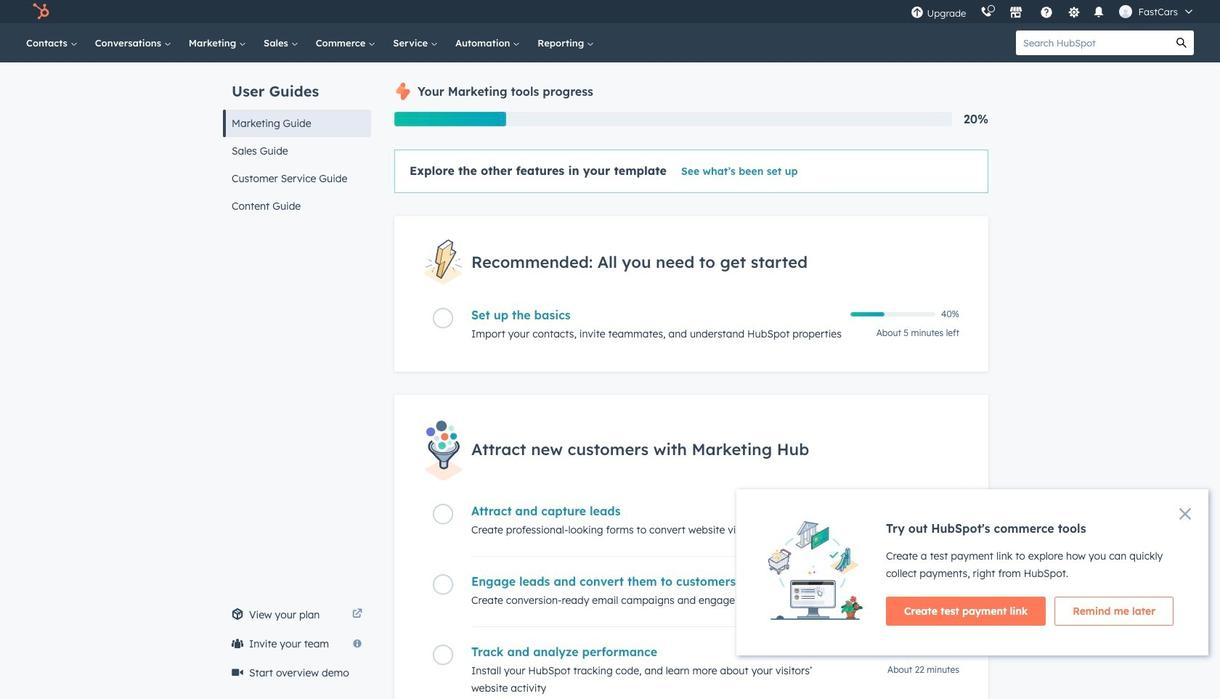 Task type: locate. For each thing, give the bounding box(es) containing it.
marketplaces image
[[1010, 7, 1023, 20]]

menu
[[904, 0, 1203, 23]]

christina overa image
[[1120, 5, 1133, 18]]

link opens in a new window image
[[352, 607, 363, 624], [352, 610, 363, 621]]

progress bar
[[395, 112, 506, 126]]

1 link opens in a new window image from the top
[[352, 607, 363, 624]]



Task type: describe. For each thing, give the bounding box(es) containing it.
[object object] complete progress bar
[[851, 313, 885, 317]]

2 link opens in a new window image from the top
[[352, 610, 363, 621]]

close image
[[1180, 509, 1192, 520]]

Search HubSpot search field
[[1017, 31, 1170, 55]]

user guides element
[[223, 62, 371, 220]]



Task type: vqa. For each thing, say whether or not it's contained in the screenshot.
THE 'USER GUIDES' ELEMENT
yes



